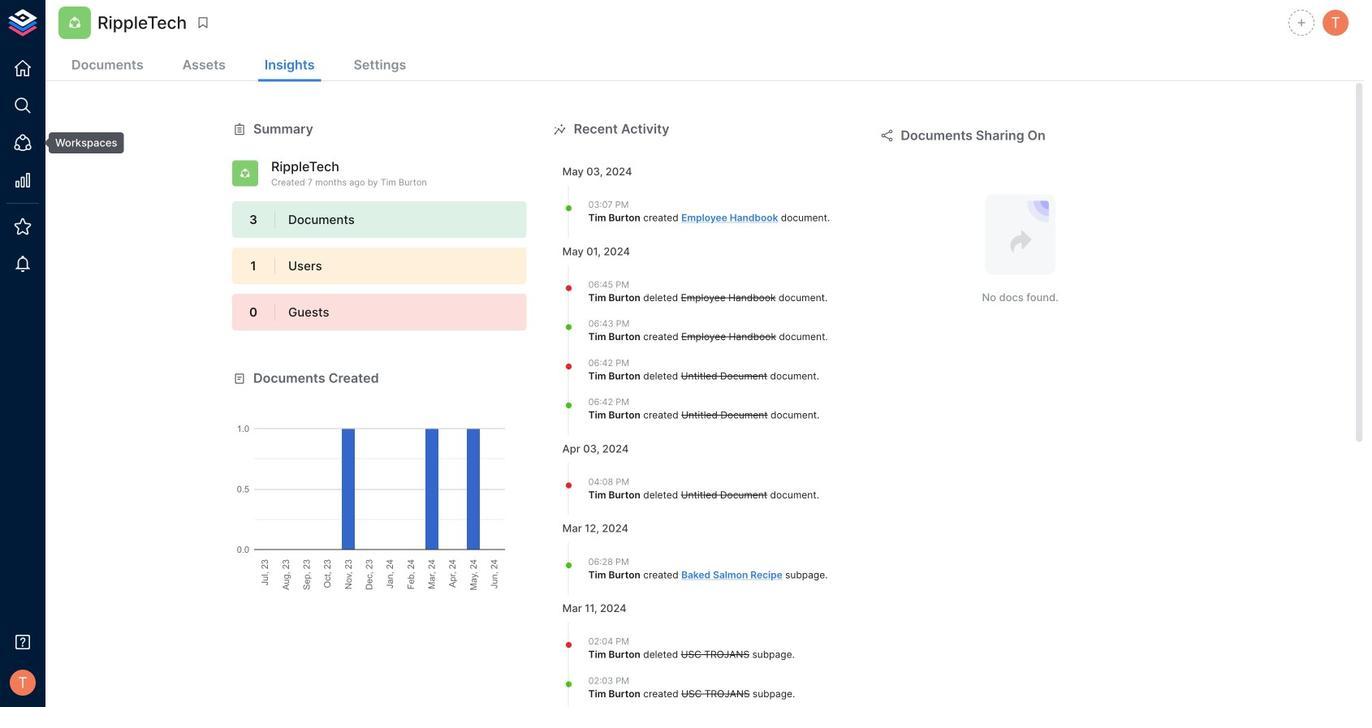 Task type: locate. For each thing, give the bounding box(es) containing it.
a chart. element
[[232, 388, 527, 591]]

bookmark image
[[196, 15, 210, 30]]

tooltip
[[37, 132, 124, 154]]



Task type: describe. For each thing, give the bounding box(es) containing it.
a chart. image
[[232, 388, 527, 591]]



Task type: vqa. For each thing, say whether or not it's contained in the screenshot.
REMOVE BOOKMARK image
no



